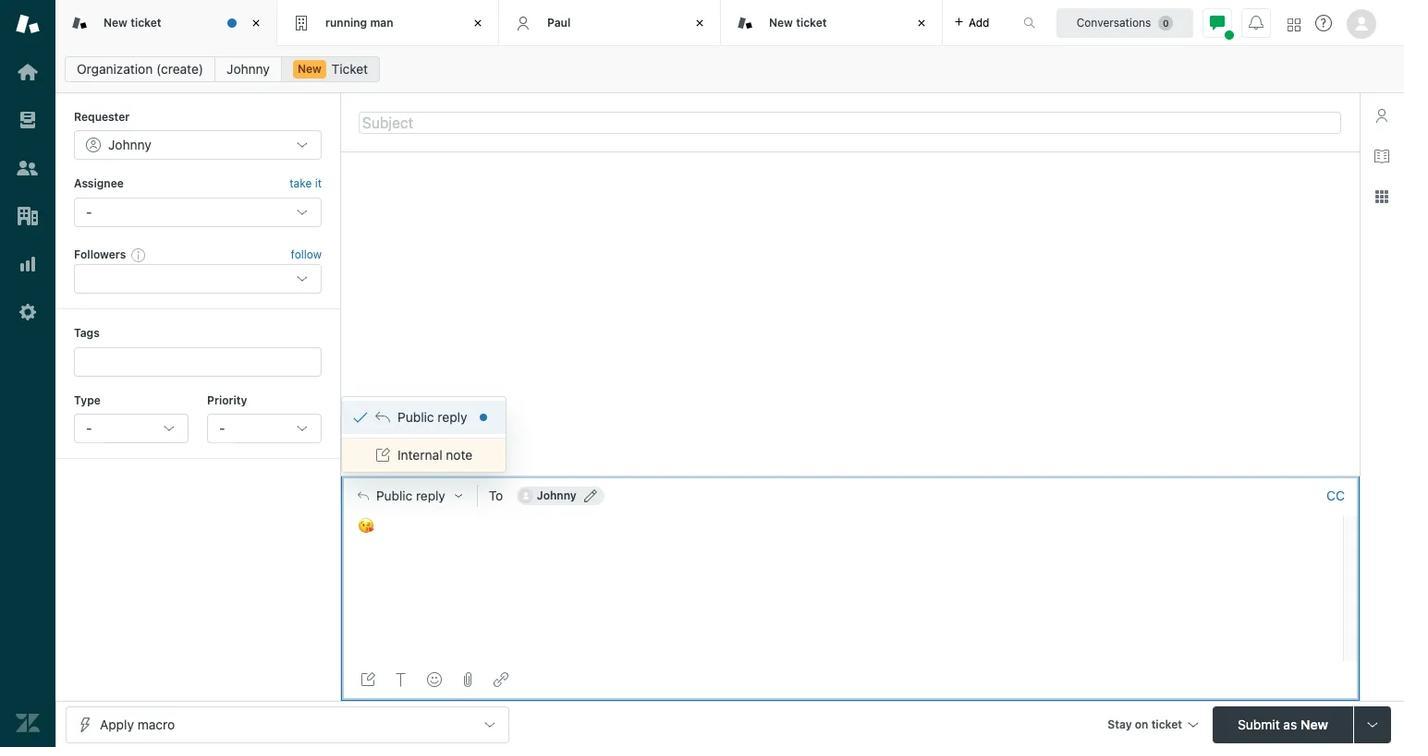 Task type: locate. For each thing, give the bounding box(es) containing it.
followers element
[[74, 265, 322, 294]]

johnny inside secondary element
[[227, 61, 270, 77]]

public reply down internal
[[376, 490, 445, 504]]

johnny right rocklobster@gmail.com "image"
[[537, 490, 577, 503]]

get started image
[[16, 60, 40, 84]]

0 horizontal spatial johnny
[[108, 137, 151, 153]]

new
[[104, 16, 128, 29], [769, 16, 793, 29], [298, 62, 322, 76], [1301, 717, 1328, 733]]

button displays agent's chat status as online. image
[[1210, 15, 1225, 30]]

close image inside new ticket tab
[[913, 14, 931, 32]]

1 vertical spatial public reply
[[376, 490, 445, 504]]

close image up johnny link
[[247, 14, 265, 32]]

1 vertical spatial public
[[376, 490, 413, 504]]

johnny
[[227, 61, 270, 77], [108, 137, 151, 153], [537, 490, 577, 503]]

new right 'as'
[[1301, 717, 1328, 733]]

- button for priority
[[207, 414, 322, 444]]

0 horizontal spatial new ticket
[[104, 16, 161, 29]]

1 horizontal spatial new ticket
[[769, 16, 827, 29]]

reply up note in the left bottom of the page
[[438, 410, 467, 426]]

requester element
[[74, 131, 322, 160]]

close image
[[691, 14, 709, 32], [913, 14, 931, 32]]

-
[[86, 204, 92, 220], [86, 421, 92, 436], [219, 421, 225, 436]]

new ticket tab
[[55, 0, 277, 46], [721, 0, 943, 46]]

conversations button
[[1057, 8, 1194, 37]]

1 horizontal spatial close image
[[469, 14, 487, 32]]

public up internal
[[398, 410, 434, 426]]

public reply up 'internal note'
[[398, 410, 467, 426]]

apply
[[100, 717, 134, 733]]

0 vertical spatial public reply
[[398, 410, 467, 426]]

internal
[[398, 448, 443, 464]]

close image left paul
[[469, 14, 487, 32]]

0 horizontal spatial new ticket tab
[[55, 0, 277, 46]]

ticket inside popup button
[[1152, 718, 1182, 732]]

2 new ticket from the left
[[769, 16, 827, 29]]

add
[[969, 15, 990, 29]]

(create)
[[156, 61, 203, 77]]

close image up secondary element
[[691, 14, 709, 32]]

johnny right (create)
[[227, 61, 270, 77]]

2 close image from the left
[[469, 14, 487, 32]]

as
[[1284, 717, 1297, 733]]

1 vertical spatial reply
[[416, 490, 445, 504]]

- for priority
[[219, 421, 225, 436]]

new ticket for 2nd new ticket tab from the right
[[104, 16, 161, 29]]

0 horizontal spatial - button
[[74, 414, 189, 444]]

new ticket
[[104, 16, 161, 29], [769, 16, 827, 29]]

ticket
[[332, 61, 368, 77]]

reply down internal note menu item on the bottom left
[[416, 490, 445, 504]]

- button
[[74, 414, 189, 444], [207, 414, 322, 444]]

customers image
[[16, 156, 40, 180]]

conversations
[[1077, 15, 1151, 29]]

1 close image from the left
[[691, 14, 709, 32]]

insert emojis image
[[427, 673, 442, 688]]

ticket
[[130, 16, 161, 29], [796, 16, 827, 29], [1152, 718, 1182, 732]]

reply
[[438, 410, 467, 426], [416, 490, 445, 504]]

reporting image
[[16, 252, 40, 276]]

2 - button from the left
[[207, 414, 322, 444]]

take it
[[290, 177, 322, 191]]

cc
[[1327, 489, 1345, 504]]

- down type
[[86, 421, 92, 436]]

tags element
[[74, 347, 322, 377]]

0 horizontal spatial close image
[[247, 14, 265, 32]]

add attachment image
[[460, 673, 475, 688]]

1 new ticket from the left
[[104, 16, 161, 29]]

info on adding followers image
[[132, 248, 146, 263]]

0 vertical spatial johnny
[[227, 61, 270, 77]]

organizations image
[[16, 204, 40, 228]]

2 horizontal spatial johnny
[[537, 490, 577, 503]]

2 horizontal spatial ticket
[[1152, 718, 1182, 732]]

Subject field
[[359, 111, 1342, 134]]

new inside secondary element
[[298, 62, 322, 76]]

man
[[370, 16, 393, 29]]

1 - button from the left
[[74, 414, 189, 444]]

2 close image from the left
[[913, 14, 931, 32]]

admin image
[[16, 300, 40, 325]]

new left ticket in the left top of the page
[[298, 62, 322, 76]]

draft mode image
[[361, 673, 375, 688]]

0 vertical spatial reply
[[438, 410, 467, 426]]

1 horizontal spatial johnny
[[227, 61, 270, 77]]

Public reply composer text field
[[349, 516, 1338, 555]]

1 horizontal spatial new ticket tab
[[721, 0, 943, 46]]

- down assignee
[[86, 204, 92, 220]]

public reply inside popup button
[[376, 490, 445, 504]]

rocklobster@gmail.com image
[[518, 490, 533, 504]]

public reply button
[[341, 477, 477, 516]]

organization (create) button
[[65, 56, 215, 82]]

close image
[[247, 14, 265, 32], [469, 14, 487, 32]]

0 vertical spatial public
[[398, 410, 434, 426]]

johnny inside the requester element
[[108, 137, 151, 153]]

reply inside popup button
[[416, 490, 445, 504]]

1 horizontal spatial close image
[[913, 14, 931, 32]]

paul tab
[[499, 0, 721, 46]]

paul
[[547, 16, 571, 29]]

stay
[[1108, 718, 1132, 732]]

it
[[315, 177, 322, 191]]

running man
[[325, 16, 393, 29]]

- button down the priority
[[207, 414, 322, 444]]

close image left the 'add' popup button
[[913, 14, 931, 32]]

public reply
[[398, 410, 467, 426], [376, 490, 445, 504]]

public reply menu item
[[342, 402, 506, 435]]

- inside assignee element
[[86, 204, 92, 220]]

public down internal
[[376, 490, 413, 504]]

1 horizontal spatial - button
[[207, 414, 322, 444]]

new ticket up organization (create)
[[104, 16, 161, 29]]

- down the priority
[[219, 421, 225, 436]]

0 horizontal spatial ticket
[[130, 16, 161, 29]]

format text image
[[394, 673, 409, 688]]

close image inside paul tab
[[691, 14, 709, 32]]

organization
[[77, 61, 153, 77]]

new ticket up secondary element
[[769, 16, 827, 29]]

1 vertical spatial johnny
[[108, 137, 151, 153]]

2 vertical spatial johnny
[[537, 490, 577, 503]]

internal note
[[398, 448, 473, 464]]

johnny down requester
[[108, 137, 151, 153]]

secondary element
[[55, 51, 1404, 88]]

public
[[398, 410, 434, 426], [376, 490, 413, 504]]

0 horizontal spatial close image
[[691, 14, 709, 32]]

- button down type
[[74, 414, 189, 444]]



Task type: describe. For each thing, give the bounding box(es) containing it.
add link (cmd k) image
[[494, 673, 509, 688]]

zendesk image
[[16, 712, 40, 736]]

note
[[446, 448, 473, 464]]

take it button
[[290, 175, 322, 194]]

take
[[290, 177, 312, 191]]

1 new ticket tab from the left
[[55, 0, 277, 46]]

apps image
[[1375, 190, 1390, 204]]

- button for type
[[74, 414, 189, 444]]

requester
[[74, 110, 130, 124]]

follow
[[291, 248, 322, 262]]

apply macro
[[100, 717, 175, 733]]

close image for paul
[[691, 14, 709, 32]]

- for type
[[86, 421, 92, 436]]

close image inside running man tab
[[469, 14, 487, 32]]

2 new ticket tab from the left
[[721, 0, 943, 46]]

displays possible ticket submission types image
[[1366, 718, 1380, 733]]

submit
[[1238, 717, 1280, 733]]

notifications image
[[1249, 15, 1264, 30]]

1 horizontal spatial ticket
[[796, 16, 827, 29]]

1 close image from the left
[[247, 14, 265, 32]]

😘️
[[357, 519, 374, 535]]

priority
[[207, 393, 247, 407]]

add button
[[943, 0, 1001, 45]]

views image
[[16, 108, 40, 132]]

close image for new ticket
[[913, 14, 931, 32]]

minimize composer image
[[843, 469, 858, 484]]

public inside public reply popup button
[[376, 490, 413, 504]]

submit as new
[[1238, 717, 1328, 733]]

assignee
[[74, 177, 124, 191]]

johnny link
[[215, 56, 282, 82]]

running man tab
[[277, 0, 499, 46]]

tags
[[74, 327, 100, 340]]

new up the organization
[[104, 16, 128, 29]]

tabs tab list
[[55, 0, 1004, 46]]

public inside public reply menu item
[[398, 410, 434, 426]]

customer context image
[[1375, 108, 1390, 123]]

zendesk support image
[[16, 12, 40, 36]]

new up secondary element
[[769, 16, 793, 29]]

knowledge image
[[1375, 149, 1390, 164]]

stay on ticket
[[1108, 718, 1182, 732]]

get help image
[[1316, 15, 1332, 31]]

cc button
[[1327, 489, 1345, 505]]

organization (create)
[[77, 61, 203, 77]]

edit user image
[[584, 490, 597, 503]]

assignee element
[[74, 198, 322, 227]]

reply inside menu item
[[438, 410, 467, 426]]

zendesk products image
[[1288, 18, 1301, 31]]

stay on ticket button
[[1100, 707, 1206, 747]]

on
[[1135, 718, 1149, 732]]

internal note menu item
[[342, 440, 506, 473]]

main element
[[0, 0, 55, 748]]

new ticket for 1st new ticket tab from right
[[769, 16, 827, 29]]

follow button
[[291, 247, 322, 263]]

macro
[[137, 717, 175, 733]]

type
[[74, 393, 101, 407]]

to
[[489, 489, 503, 504]]

running
[[325, 16, 367, 29]]

followers
[[74, 248, 126, 261]]

johnny for to
[[537, 490, 577, 503]]

public reply inside menu item
[[398, 410, 467, 426]]

johnny for requester
[[108, 137, 151, 153]]



Task type: vqa. For each thing, say whether or not it's contained in the screenshot.
to
yes



